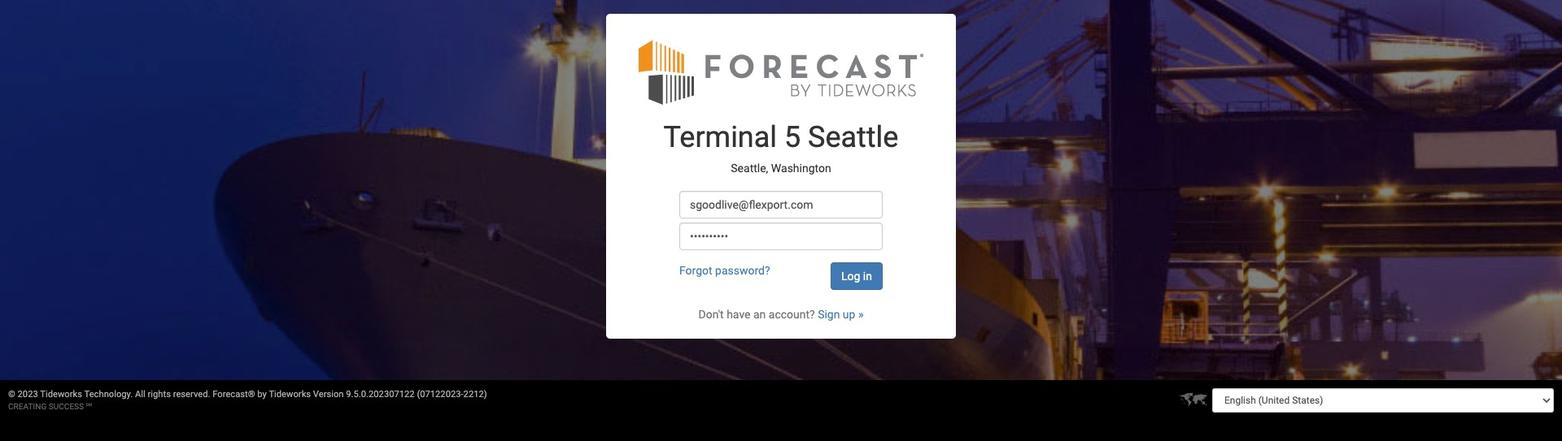 Task type: describe. For each thing, give the bounding box(es) containing it.
»
[[858, 309, 864, 322]]

Password password field
[[679, 223, 883, 251]]

rights
[[148, 390, 171, 400]]

all
[[135, 390, 145, 400]]

seattle
[[808, 121, 899, 155]]

2212)
[[464, 390, 487, 400]]

version
[[313, 390, 344, 400]]

reserved.
[[173, 390, 210, 400]]

©
[[8, 390, 15, 400]]

technology.
[[84, 390, 133, 400]]

an
[[753, 309, 766, 322]]

© 2023 tideworks technology. all rights reserved. forecast® by tideworks version 9.5.0.202307122 (07122023-2212) creating success ℠
[[8, 390, 487, 412]]

in
[[863, 270, 872, 283]]

creating
[[8, 403, 47, 412]]

Email or username text field
[[679, 191, 883, 219]]

account?
[[769, 309, 815, 322]]

up
[[843, 309, 856, 322]]

sign
[[818, 309, 840, 322]]

forecast®
[[213, 390, 255, 400]]

forgot
[[679, 265, 712, 278]]

forecast® by tideworks image
[[639, 38, 924, 106]]



Task type: vqa. For each thing, say whether or not it's contained in the screenshot.
the leftmost 'Tideworks'
yes



Task type: locate. For each thing, give the bounding box(es) containing it.
don't
[[699, 309, 724, 322]]

2 tideworks from the left
[[269, 390, 311, 400]]

(07122023-
[[417, 390, 464, 400]]

terminal
[[664, 121, 777, 155]]

9.5.0.202307122
[[346, 390, 415, 400]]

terminal 5 seattle seattle, washington
[[664, 121, 899, 175]]

log in button
[[831, 263, 883, 291]]

1 horizontal spatial tideworks
[[269, 390, 311, 400]]

password?
[[715, 265, 770, 278]]

5
[[784, 121, 801, 155]]

1 tideworks from the left
[[40, 390, 82, 400]]

have
[[727, 309, 751, 322]]

by
[[257, 390, 267, 400]]

seattle,
[[731, 162, 768, 175]]

0 horizontal spatial tideworks
[[40, 390, 82, 400]]

tideworks up success
[[40, 390, 82, 400]]

tideworks
[[40, 390, 82, 400], [269, 390, 311, 400]]

tideworks right "by"
[[269, 390, 311, 400]]

don't have an account? sign up »
[[699, 309, 864, 322]]

forgot password? log in
[[679, 265, 872, 283]]

2023
[[18, 390, 38, 400]]

washington
[[771, 162, 831, 175]]

log
[[841, 270, 860, 283]]

success
[[49, 403, 84, 412]]

sign up » link
[[818, 309, 864, 322]]

forgot password? link
[[679, 265, 770, 278]]

℠
[[86, 403, 92, 412]]



